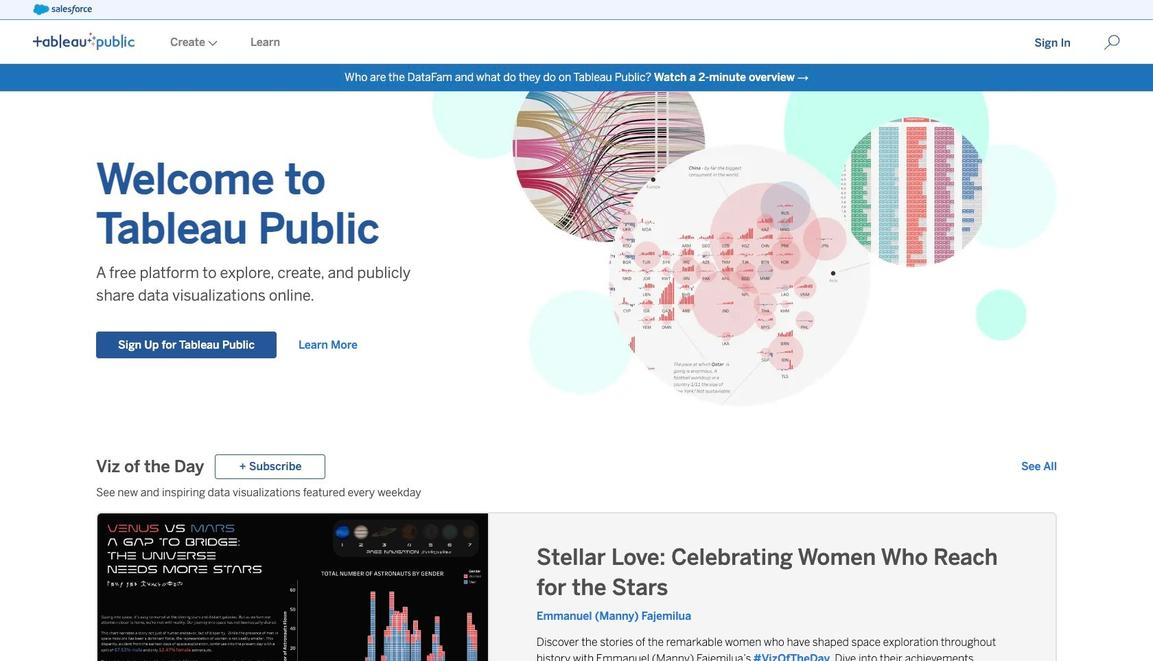 Task type: locate. For each thing, give the bounding box(es) containing it.
see all viz of the day element
[[1022, 459, 1058, 475]]

viz of the day heading
[[96, 456, 204, 478]]

logo image
[[33, 32, 135, 50]]

tableau public viz of the day image
[[98, 514, 490, 661]]



Task type: describe. For each thing, give the bounding box(es) containing it.
see new and inspiring data visualizations featured every weekday element
[[96, 485, 1058, 501]]

salesforce logo image
[[33, 4, 92, 15]]

create image
[[205, 41, 218, 46]]

go to search image
[[1088, 34, 1137, 51]]



